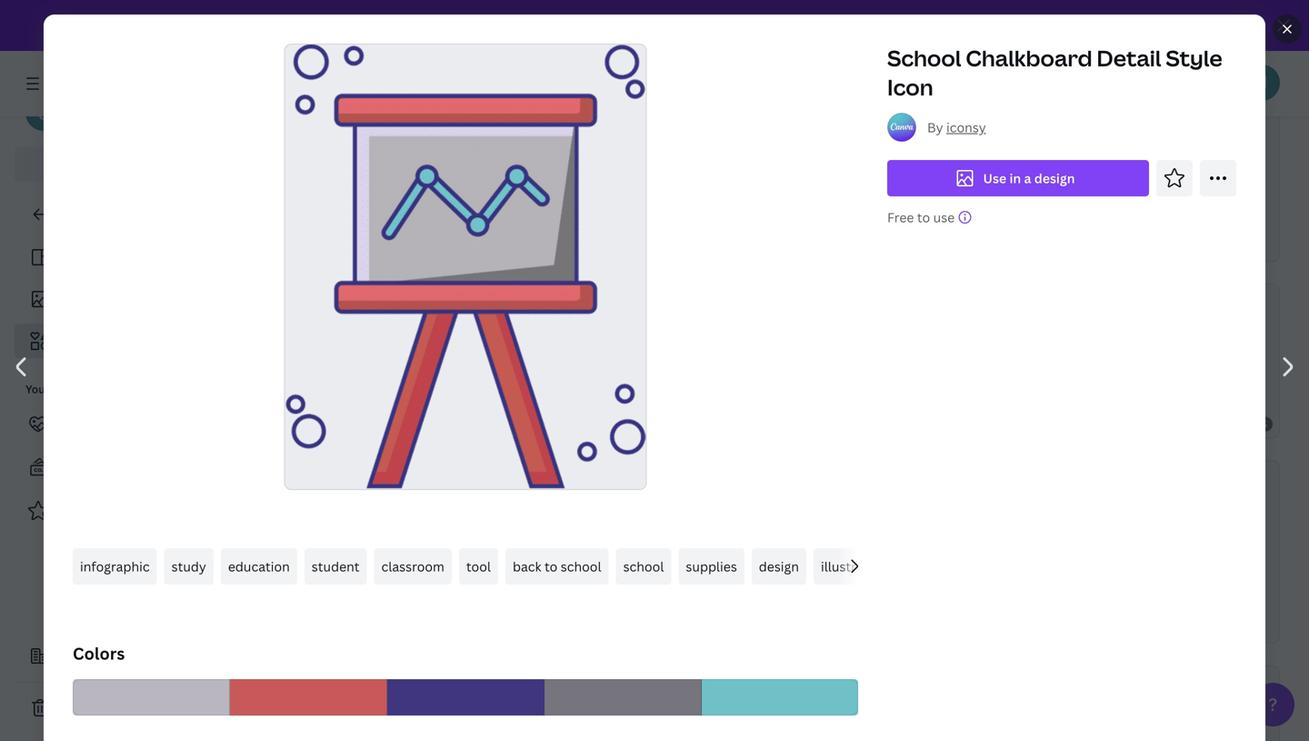 Task type: vqa. For each thing, say whether or not it's contained in the screenshot.
Your Content
yes



Task type: locate. For each thing, give the bounding box(es) containing it.
infographic link
[[73, 548, 157, 585]]

receipt commercial with money symbol image
[[265, 475, 419, 629]]

content
[[52, 381, 96, 396]]

coin money dollar filled style icon image
[[458, 0, 605, 67]]

1 horizontal spatial school
[[623, 558, 664, 575]]

school right back
[[561, 558, 602, 575]]

tool link
[[459, 548, 498, 585]]

top level navigation element
[[160, 65, 720, 102]]

classroom link
[[374, 548, 452, 585]]

office books detailed   style icons image
[[470, 475, 625, 629]]

magnifying glass computer texture tonal   style icon image
[[265, 680, 414, 741]]

banana icon image
[[1136, 118, 1266, 247]]

use
[[934, 209, 955, 226]]

icon
[[887, 72, 933, 102]]

1 vertical spatial a
[[102, 648, 109, 665]]

0 vertical spatial to
[[917, 209, 930, 226]]

supplies
[[686, 558, 737, 575]]

iconsy link
[[947, 119, 986, 136]]

$
[[600, 60, 606, 73], [1261, 60, 1268, 73], [1261, 417, 1268, 431]]

0 vertical spatial a
[[1024, 170, 1032, 187]]

a left team
[[102, 648, 109, 665]]

design right supplies link
[[759, 558, 799, 575]]

0 horizontal spatial to
[[545, 558, 558, 575]]

student
[[312, 558, 360, 575]]

team
[[112, 648, 144, 665]]

a right in
[[1024, 170, 1032, 187]]

school chalkboard detail style icon image
[[285, 45, 646, 489], [263, 298, 365, 424]]

1 horizontal spatial a
[[1024, 170, 1032, 187]]

back
[[513, 558, 542, 575]]

study link
[[164, 548, 214, 585]]

iconsy
[[947, 119, 986, 136]]

in
[[1010, 170, 1021, 187]]

a inside button
[[102, 648, 109, 665]]

tool
[[466, 558, 491, 575]]

$ for coin money dollar filled style icon
[[600, 60, 606, 73]]

to
[[917, 209, 930, 226], [545, 558, 558, 575]]

0 vertical spatial design
[[1035, 170, 1075, 187]]

painting color palette image
[[689, 680, 852, 741]]

1 vertical spatial design
[[759, 558, 799, 575]]

1 horizontal spatial design
[[1035, 170, 1075, 187]]

to right back
[[545, 558, 558, 575]]

design
[[1035, 170, 1075, 187], [759, 558, 799, 575]]

by iconsy
[[928, 119, 986, 136]]

None search field
[[763, 65, 981, 102]]

0 horizontal spatial school
[[561, 558, 602, 575]]

to for back
[[545, 558, 558, 575]]

by
[[928, 119, 943, 136]]

illustration
[[821, 558, 888, 575]]

use in a design button
[[887, 160, 1149, 196]]

a
[[1024, 170, 1032, 187], [102, 648, 109, 665]]

0 horizontal spatial a
[[102, 648, 109, 665]]

to left the use
[[917, 209, 930, 226]]

create a team button
[[15, 638, 236, 675]]

1 vertical spatial to
[[545, 558, 558, 575]]

a inside button
[[1024, 170, 1032, 187]]

school
[[561, 558, 602, 575], [623, 558, 664, 575]]

1 horizontal spatial to
[[917, 209, 930, 226]]

detail
[[1097, 43, 1162, 73]]

school left supplies link
[[623, 558, 664, 575]]

design right in
[[1035, 170, 1075, 187]]

style
[[1166, 43, 1223, 73]]

communication bubble icon line design image
[[872, 0, 1062, 67]]



Task type: describe. For each thing, give the bounding box(es) containing it.
back to school link
[[506, 548, 609, 585]]

study
[[172, 558, 206, 575]]

colors
[[73, 642, 125, 665]]

$ for money bag dollar filled icon
[[1261, 60, 1268, 73]]

use in a design
[[983, 170, 1075, 187]]

illustration link
[[814, 548, 895, 585]]

school link
[[616, 548, 671, 585]]

back to school
[[513, 558, 602, 575]]

use
[[983, 170, 1007, 187]]

chalkboard
[[966, 43, 1093, 73]]

trash
[[58, 700, 91, 717]]

education link
[[221, 548, 297, 585]]

note musical celebration party line fill design image
[[446, 118, 579, 247]]

design inside button
[[1035, 170, 1075, 187]]

school chalkboard detail style icon
[[887, 43, 1223, 102]]

1 school from the left
[[561, 558, 602, 575]]

team holding hands flat style icon image
[[266, 118, 395, 247]]

school
[[887, 43, 962, 73]]

infographic
[[80, 558, 150, 575]]

free to use
[[887, 209, 955, 226]]

0 horizontal spatial design
[[759, 558, 799, 575]]

classroom
[[381, 558, 445, 575]]

your content
[[25, 381, 96, 396]]

create
[[58, 648, 99, 665]]

create a team
[[58, 648, 144, 665]]

2 school from the left
[[623, 558, 664, 575]]

money bag dollar filled icon image
[[1117, 0, 1266, 67]]

plant love image
[[656, 0, 816, 67]]

isolated vintage phone icon line design image
[[679, 475, 864, 629]]

to for free
[[917, 209, 930, 226]]

supplies link
[[679, 548, 745, 585]]

wifi icon image
[[416, 298, 569, 424]]

free
[[887, 209, 914, 226]]

summer vacation theme icon image
[[627, 118, 730, 247]]

footprint image
[[265, 0, 408, 67]]

education
[[228, 558, 290, 575]]

gesture left right image
[[623, 298, 754, 424]]

trash link
[[15, 690, 236, 727]]

pointer map location vacations travel image
[[933, 118, 1082, 247]]

your
[[25, 381, 50, 396]]

design link
[[752, 548, 807, 585]]

student link
[[304, 548, 367, 585]]

office image
[[467, 680, 636, 741]]



